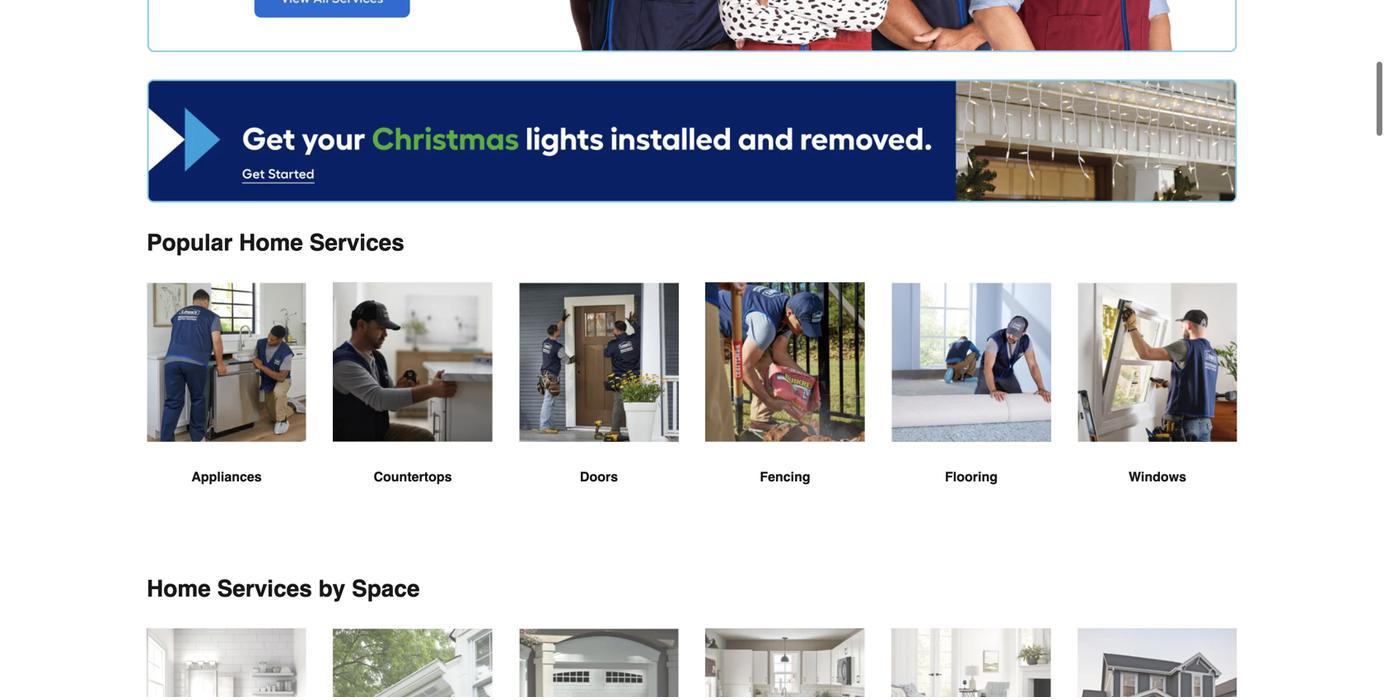 Task type: describe. For each thing, give the bounding box(es) containing it.
0 vertical spatial services
[[309, 230, 404, 256]]

a kitchen with white cabinets, dark countertops, a white tile backsplash and wood floors. image
[[705, 629, 865, 698]]

an installer measuring a countertop. image
[[333, 282, 493, 442]]

space
[[352, 576, 420, 603]]

home services by space
[[147, 576, 420, 603]]

a bathroom with a gray tile backsplash, a beige floating vanity and a white toilet. image
[[147, 629, 307, 698]]

an independent installer installing a window in a white-painted room. image
[[1078, 282, 1238, 442]]

popular home services
[[147, 230, 404, 256]]

a living room with a fireplace, a dark gray couch and light gray wood floors. image
[[892, 629, 1051, 698]]

0 vertical spatial home
[[239, 230, 303, 256]]

an independent installer unrolling light gray carpet for installation in a room. image
[[892, 282, 1051, 443]]

fencing link
[[705, 282, 865, 527]]

windows link
[[1078, 282, 1238, 527]]

two independent installers installing a dishwasher in a white kitchen. image
[[147, 282, 307, 442]]

the exterior of a navy blue home with a teal door. image
[[1078, 629, 1238, 698]]

the exterior of a white home surrounded by trees. image
[[333, 629, 493, 698]]



Task type: vqa. For each thing, say whether or not it's contained in the screenshot.
the left You
no



Task type: locate. For each thing, give the bounding box(es) containing it.
countertops link
[[333, 282, 493, 527]]

let us install it for you. view all services. image
[[147, 0, 1238, 53]]

flooring
[[945, 469, 998, 485]]

1 horizontal spatial home
[[239, 230, 303, 256]]

1 vertical spatial home
[[147, 576, 211, 603]]

popular
[[147, 230, 233, 256]]

appliances link
[[147, 282, 307, 527]]

appliances
[[191, 469, 262, 485]]

a worker putting down concrete mix for a fence post. image
[[705, 282, 865, 442]]

fencing
[[760, 469, 810, 485]]

countertops
[[374, 469, 452, 485]]

windows
[[1129, 469, 1186, 485]]

0 horizontal spatial home
[[147, 576, 211, 603]]

1 vertical spatial services
[[217, 576, 312, 603]]

doors link
[[519, 282, 679, 527]]

a garage with a white door and decorative handles. image
[[519, 629, 679, 698]]

doors
[[580, 469, 618, 485]]

two independent installers installing a dark wood exterior door in a home with blue siding. image
[[519, 282, 679, 443]]

by
[[319, 576, 345, 603]]

home
[[239, 230, 303, 256], [147, 576, 211, 603]]

services
[[309, 230, 404, 256], [217, 576, 312, 603]]

flooring link
[[892, 282, 1051, 527]]

get your christmas lights installed and removed. get started. image
[[147, 79, 1238, 203]]



